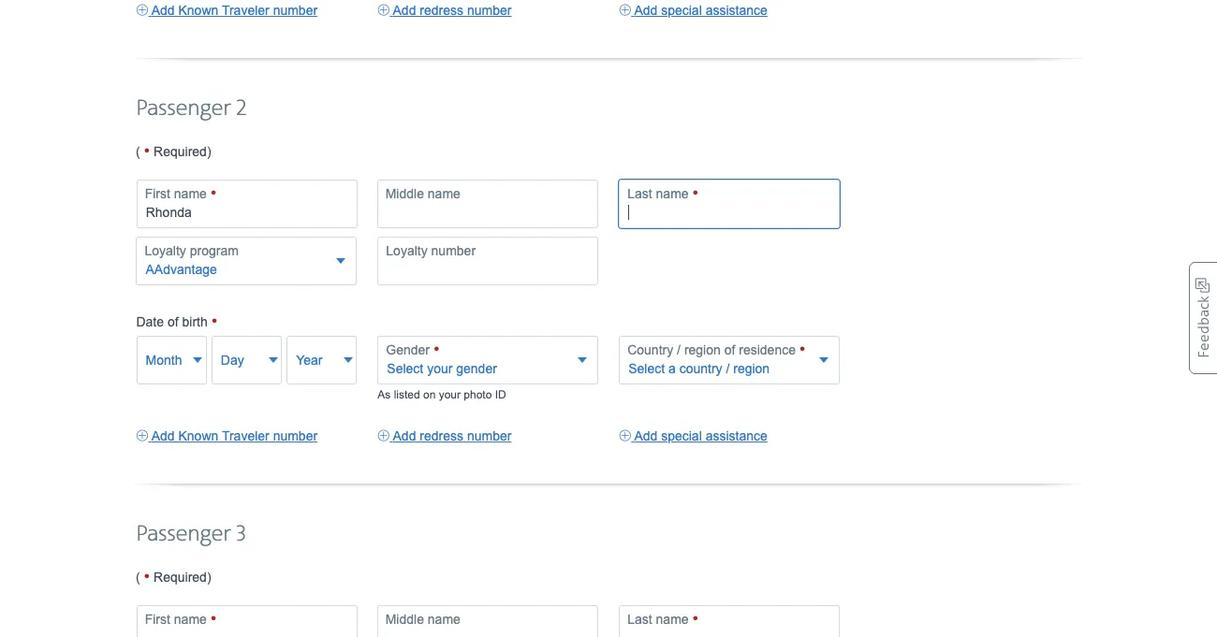 Task type: vqa. For each thing, say whether or not it's contained in the screenshot.
add image associated with first Add Known Traveler number button from the top
yes



Task type: describe. For each thing, give the bounding box(es) containing it.
0 horizontal spatial of
[[168, 314, 178, 329]]

add for second add image from the bottom add known traveler number button
[[151, 3, 175, 18]]

1 vertical spatial of
[[724, 342, 735, 357]]

redress for add icon corresponding to first add image from the bottom add known traveler number button add redress number button
[[420, 429, 463, 444]]

passenger for passenger 2
[[136, 95, 231, 122]]

required image up program at the left top of page
[[210, 185, 217, 202]]

2 add image from the top
[[619, 427, 631, 445]]

loyalty for loyalty program
[[145, 243, 186, 258]]

name for 2 'first name' text field
[[174, 186, 207, 201]]

add redress number for add redress number button related to second add image from the bottom add known traveler number button
[[393, 3, 512, 18]]

add special assistance button for add redress number button related to second add image from the bottom add known traveler number button
[[619, 1, 768, 19]]

last name text field for passenger 2
[[619, 180, 840, 228]]

gender
[[386, 342, 433, 357]]

add special assistance for second add image from the bottom
[[634, 3, 768, 18]]

country / region of residence
[[627, 342, 799, 357]]

required image right residence
[[799, 342, 806, 358]]

last for 3
[[628, 612, 652, 627]]

middle name text field for passenger 3
[[377, 606, 598, 638]]

add known traveler number button for first add image from the bottom
[[136, 427, 318, 445]]

) for 2
[[207, 144, 211, 159]]

add known traveler number button for second add image from the bottom
[[136, 1, 318, 19]]

name for passenger 3's middle name text box
[[428, 612, 461, 627]]

id
[[495, 388, 506, 401]]

add known traveler number for first add image from the bottom add known traveler number button
[[151, 429, 318, 444]]

Loyalty number text field
[[378, 237, 598, 285]]

add image for first add image from the bottom add known traveler number button add redress number button
[[378, 427, 390, 445]]

listed
[[394, 388, 420, 401]]

date of birth
[[136, 314, 211, 329]]

first name for passenger 3
[[145, 612, 210, 627]]

) for 3
[[207, 570, 211, 585]]

loyalty program
[[145, 243, 239, 258]]

add for first add image from the bottom add known traveler number button
[[151, 429, 175, 444]]

assistance for first add image from the bottom
[[706, 429, 768, 444]]

first name text field for 2
[[136, 180, 357, 228]]

required ) for passenger 2
[[150, 144, 211, 159]]

middle name for passenger 2
[[385, 186, 461, 201]]

middle name text field for passenger 2
[[377, 180, 598, 228]]

add known traveler number for second add image from the bottom add known traveler number button
[[151, 3, 318, 18]]

required image down passenger 3
[[210, 611, 217, 628]]

required for passenger 3
[[154, 570, 207, 585]]

name for 'first name' text field for 3
[[174, 612, 207, 627]]

last name text field for passenger 3
[[619, 606, 840, 638]]

add redress number button for first add image from the bottom add known traveler number button
[[378, 427, 512, 445]]

program
[[190, 243, 239, 258]]

known for first add image from the bottom add known traveler number button
[[178, 429, 218, 444]]

birth
[[182, 314, 208, 329]]



Task type: locate. For each thing, give the bounding box(es) containing it.
1 vertical spatial add image
[[619, 427, 631, 445]]

traveler for first add image from the bottom add known traveler number button
[[222, 429, 269, 444]]

0 vertical spatial middle
[[385, 186, 424, 201]]

1 vertical spatial middle
[[385, 612, 424, 627]]

2 loyalty from the left
[[386, 243, 428, 258]]

2 last name from the top
[[628, 612, 692, 627]]

last
[[628, 186, 652, 201], [628, 612, 652, 627]]

1 ) from the top
[[207, 144, 211, 159]]

2 traveler from the top
[[222, 429, 269, 444]]

required down passenger 2
[[154, 144, 207, 159]]

assistance for second add image from the bottom
[[706, 3, 768, 18]]

1 horizontal spatial of
[[724, 342, 735, 357]]

passenger
[[136, 95, 231, 122], [136, 521, 231, 548]]

add for first add image from the bottom add known traveler number button add redress number button
[[393, 429, 416, 444]]

)
[[207, 144, 211, 159], [207, 570, 211, 585]]

required ) for passenger 3
[[150, 570, 211, 585]]

1 vertical spatial add special assistance
[[634, 429, 768, 444]]

1 required ) from the top
[[150, 144, 211, 159]]

0 vertical spatial (
[[136, 144, 144, 159]]

1 middle name from the top
[[385, 186, 461, 201]]

0 vertical spatial traveler
[[222, 3, 269, 18]]

required )
[[150, 144, 211, 159], [150, 570, 211, 585]]

Middle name text field
[[377, 180, 598, 228], [377, 606, 598, 638]]

last name for passenger 3
[[628, 612, 692, 627]]

add image for add redress number button related to second add image from the bottom add known traveler number button
[[378, 1, 390, 19]]

2 ( from the top
[[136, 570, 144, 585]]

loyalty
[[145, 243, 186, 258], [386, 243, 428, 258]]

( for passenger 2
[[136, 144, 144, 159]]

required image up as listed on your photo id
[[433, 342, 440, 358]]

1 vertical spatial special
[[661, 429, 702, 444]]

2 known from the top
[[178, 429, 218, 444]]

add image for second add image from the bottom add known traveler number button
[[136, 1, 148, 19]]

0 vertical spatial add redress number button
[[378, 1, 512, 19]]

loyalty number
[[386, 243, 476, 258]]

name for passenger 2's middle name text box
[[428, 186, 461, 201]]

1 known from the top
[[178, 3, 218, 18]]

special for first add image from the bottom
[[661, 429, 702, 444]]

passenger for passenger 3
[[136, 521, 231, 548]]

2 middle from the top
[[385, 612, 424, 627]]

traveler
[[222, 3, 269, 18], [222, 429, 269, 444]]

add special assistance for first add image from the bottom
[[634, 429, 768, 444]]

add special assistance button
[[619, 1, 768, 19], [619, 427, 768, 445]]

first down passenger 3
[[145, 612, 170, 627]]

3
[[237, 521, 246, 548]]

2 ) from the top
[[207, 570, 211, 585]]

passenger 2
[[136, 95, 246, 122]]

1 vertical spatial last
[[628, 612, 652, 627]]

0 vertical spatial last name
[[628, 186, 692, 201]]

residence
[[739, 342, 796, 357]]

known for second add image from the bottom add known traveler number button
[[178, 3, 218, 18]]

1 vertical spatial add known traveler number
[[151, 429, 318, 444]]

( down passenger 3
[[136, 570, 144, 585]]

2 assistance from the top
[[706, 429, 768, 444]]

0 vertical spatial last name text field
[[619, 180, 840, 228]]

first name
[[145, 186, 210, 201], [145, 612, 210, 627]]

( down passenger 2
[[136, 144, 144, 159]]

name for passenger 2's last name text field
[[656, 186, 689, 201]]

1 vertical spatial known
[[178, 429, 218, 444]]

add redress number
[[393, 3, 512, 18], [393, 429, 512, 444]]

0 vertical spatial middle name text field
[[377, 180, 598, 228]]

1 first name text field from the top
[[136, 180, 357, 228]]

2 middle name text field from the top
[[377, 606, 598, 638]]

0 vertical spatial add image
[[619, 1, 631, 19]]

1 vertical spatial add redress number
[[393, 429, 512, 444]]

2 special from the top
[[661, 429, 702, 444]]

of left birth
[[168, 314, 178, 329]]

2
[[237, 95, 246, 122]]

name for last name text field associated with passenger 3
[[656, 612, 689, 627]]

1 ( from the top
[[136, 144, 144, 159]]

0 vertical spatial first
[[145, 186, 170, 201]]

1 first from the top
[[145, 186, 170, 201]]

photo
[[464, 388, 492, 401]]

2 add known traveler number from the top
[[151, 429, 318, 444]]

1 add image from the top
[[619, 1, 631, 19]]

1 vertical spatial redress
[[420, 429, 463, 444]]

1 vertical spatial add known traveler number button
[[136, 427, 318, 445]]

required image right birth
[[211, 313, 217, 331]]

2 add redress number from the top
[[393, 429, 512, 444]]

1 last name text field from the top
[[619, 180, 840, 228]]

middle name
[[385, 186, 461, 201], [385, 612, 461, 627]]

1 vertical spatial required
[[154, 570, 207, 585]]

required for passenger 2
[[154, 144, 207, 159]]

first name down passenger 3
[[145, 612, 210, 627]]

1 vertical spatial add special assistance button
[[619, 427, 768, 445]]

on
[[423, 388, 436, 401]]

add image
[[136, 1, 148, 19], [378, 1, 390, 19], [136, 427, 148, 445], [378, 427, 390, 445]]

1 vertical spatial assistance
[[706, 429, 768, 444]]

1 middle name text field from the top
[[377, 180, 598, 228]]

0 vertical spatial last
[[628, 186, 652, 201]]

last name
[[628, 186, 692, 201], [628, 612, 692, 627]]

1 vertical spatial (
[[136, 570, 144, 585]]

1 add special assistance button from the top
[[619, 1, 768, 19]]

add known traveler number
[[151, 3, 318, 18], [151, 429, 318, 444]]

0 vertical spatial special
[[661, 3, 702, 18]]

0 vertical spatial first name text field
[[136, 180, 357, 228]]

1 vertical spatial middle name
[[385, 612, 461, 627]]

2 add redress number button from the top
[[378, 427, 512, 445]]

1 vertical spatial first name
[[145, 612, 210, 627]]

1 vertical spatial required )
[[150, 570, 211, 585]]

middle
[[385, 186, 424, 201], [385, 612, 424, 627]]

0 vertical spatial middle name
[[385, 186, 461, 201]]

2 redress from the top
[[420, 429, 463, 444]]

known
[[178, 3, 218, 18], [178, 429, 218, 444]]

as listed on your photo id
[[378, 388, 506, 401]]

first
[[145, 186, 170, 201], [145, 612, 170, 627]]

name
[[174, 186, 207, 201], [428, 186, 461, 201], [656, 186, 689, 201], [174, 612, 207, 627], [428, 612, 461, 627], [656, 612, 689, 627]]

first name text field down 3
[[136, 606, 357, 638]]

1 special from the top
[[661, 3, 702, 18]]

2 add special assistance from the top
[[634, 429, 768, 444]]

passenger left 3
[[136, 521, 231, 548]]

(
[[136, 144, 144, 159], [136, 570, 144, 585]]

1 add known traveler number from the top
[[151, 3, 318, 18]]

redress
[[420, 3, 463, 18], [420, 429, 463, 444]]

first for passenger 3
[[145, 612, 170, 627]]

2 first name from the top
[[145, 612, 210, 627]]

0 horizontal spatial loyalty
[[145, 243, 186, 258]]

( for passenger 3
[[136, 570, 144, 585]]

add redress number button for second add image from the bottom add known traveler number button
[[378, 1, 512, 19]]

add
[[151, 3, 175, 18], [393, 3, 416, 18], [634, 3, 658, 18], [151, 429, 175, 444], [393, 429, 416, 444], [634, 429, 658, 444]]

first name text field up program at the left top of page
[[136, 180, 357, 228]]

2 last from the top
[[628, 612, 652, 627]]

last for 2
[[628, 186, 652, 201]]

last name for passenger 2
[[628, 186, 692, 201]]

first for passenger 2
[[145, 186, 170, 201]]

special
[[661, 3, 702, 18], [661, 429, 702, 444]]

date
[[136, 314, 164, 329]]

leave feedback, opens external site in new window image
[[1189, 262, 1217, 375]]

1 loyalty from the left
[[145, 243, 186, 258]]

1 vertical spatial last name text field
[[619, 606, 840, 638]]

1 vertical spatial traveler
[[222, 429, 269, 444]]

) down passenger 2
[[207, 144, 211, 159]]

redress for add icon associated with add redress number button related to second add image from the bottom add known traveler number button
[[420, 3, 463, 18]]

2 middle name from the top
[[385, 612, 461, 627]]

required
[[154, 144, 207, 159], [154, 570, 207, 585]]

2 first from the top
[[145, 612, 170, 627]]

2 last name text field from the top
[[619, 606, 840, 638]]

1 add known traveler number button from the top
[[136, 1, 318, 19]]

required image
[[210, 185, 217, 202], [211, 313, 217, 331], [433, 342, 440, 358], [799, 342, 806, 358], [210, 611, 217, 628]]

0 vertical spatial add known traveler number
[[151, 3, 318, 18]]

passenger 3
[[136, 521, 246, 548]]

Last name text field
[[619, 180, 840, 228], [619, 606, 840, 638]]

add image for first add image from the bottom add known traveler number button
[[136, 427, 148, 445]]

1 assistance from the top
[[706, 3, 768, 18]]

1 required from the top
[[154, 144, 207, 159]]

add special assistance
[[634, 3, 768, 18], [634, 429, 768, 444]]

passenger left the 2
[[136, 95, 231, 122]]

your
[[439, 388, 461, 401]]

0 vertical spatial passenger
[[136, 95, 231, 122]]

1 vertical spatial last name
[[628, 612, 692, 627]]

middle for passenger 3
[[385, 612, 424, 627]]

add redress number for first add image from the bottom add known traveler number button add redress number button
[[393, 429, 512, 444]]

middle name for passenger 3
[[385, 612, 461, 627]]

2 passenger from the top
[[136, 521, 231, 548]]

add special assistance button for first add image from the bottom add known traveler number button add redress number button
[[619, 427, 768, 445]]

special for second add image from the bottom
[[661, 3, 702, 18]]

as
[[378, 388, 391, 401]]

2 first name text field from the top
[[136, 606, 357, 638]]

1 passenger from the top
[[136, 95, 231, 122]]

/
[[677, 342, 681, 357]]

1 horizontal spatial loyalty
[[386, 243, 428, 258]]

1 vertical spatial )
[[207, 570, 211, 585]]

0 vertical spatial add redress number
[[393, 3, 512, 18]]

2 add special assistance button from the top
[[619, 427, 768, 445]]

country
[[627, 342, 673, 357]]

add redress number button
[[378, 1, 512, 19], [378, 427, 512, 445]]

2 add known traveler number button from the top
[[136, 427, 318, 445]]

0 vertical spatial known
[[178, 3, 218, 18]]

1 redress from the top
[[420, 3, 463, 18]]

0 vertical spatial add special assistance
[[634, 3, 768, 18]]

required ) down passenger 3
[[150, 570, 211, 585]]

0 vertical spatial first name
[[145, 186, 210, 201]]

1 last name from the top
[[628, 186, 692, 201]]

) down passenger 3
[[207, 570, 211, 585]]

add known traveler number button
[[136, 1, 318, 19], [136, 427, 318, 445]]

1 vertical spatial first name text field
[[136, 606, 357, 638]]

1 last from the top
[[628, 186, 652, 201]]

add for add redress number button related to second add image from the bottom add known traveler number button
[[393, 3, 416, 18]]

0 vertical spatial of
[[168, 314, 178, 329]]

first name up loyalty program
[[145, 186, 210, 201]]

First name text field
[[136, 180, 357, 228], [136, 606, 357, 638]]

0 vertical spatial assistance
[[706, 3, 768, 18]]

2 required from the top
[[154, 570, 207, 585]]

0 vertical spatial required )
[[150, 144, 211, 159]]

2 required ) from the top
[[150, 570, 211, 585]]

required ) down passenger 2
[[150, 144, 211, 159]]

1 add special assistance from the top
[[634, 3, 768, 18]]

first up loyalty program
[[145, 186, 170, 201]]

1 vertical spatial passenger
[[136, 521, 231, 548]]

1 middle from the top
[[385, 186, 424, 201]]

0 vertical spatial add special assistance button
[[619, 1, 768, 19]]

loyalty for loyalty number
[[386, 243, 428, 258]]

traveler for second add image from the bottom add known traveler number button
[[222, 3, 269, 18]]

0 vertical spatial add known traveler number button
[[136, 1, 318, 19]]

required down passenger 3
[[154, 570, 207, 585]]

0 vertical spatial redress
[[420, 3, 463, 18]]

assistance
[[706, 3, 768, 18], [706, 429, 768, 444]]

first name text field for 3
[[136, 606, 357, 638]]

0 vertical spatial )
[[207, 144, 211, 159]]

of
[[168, 314, 178, 329], [724, 342, 735, 357]]

of right "region"
[[724, 342, 735, 357]]

1 vertical spatial middle name text field
[[377, 606, 598, 638]]

0 vertical spatial required
[[154, 144, 207, 159]]

1 vertical spatial first
[[145, 612, 170, 627]]

add image
[[619, 1, 631, 19], [619, 427, 631, 445]]

required image
[[144, 142, 150, 161], [692, 185, 699, 202], [144, 568, 150, 587], [692, 611, 699, 628]]

1 traveler from the top
[[222, 3, 269, 18]]

1 add redress number button from the top
[[378, 1, 512, 19]]

1 first name from the top
[[145, 186, 210, 201]]

1 add redress number from the top
[[393, 3, 512, 18]]

1 vertical spatial add redress number button
[[378, 427, 512, 445]]

middle for passenger 2
[[385, 186, 424, 201]]

number
[[273, 3, 318, 18], [467, 3, 512, 18], [431, 243, 476, 258], [273, 429, 318, 444], [467, 429, 512, 444]]

region
[[684, 342, 721, 357]]

first name for passenger 2
[[145, 186, 210, 201]]



